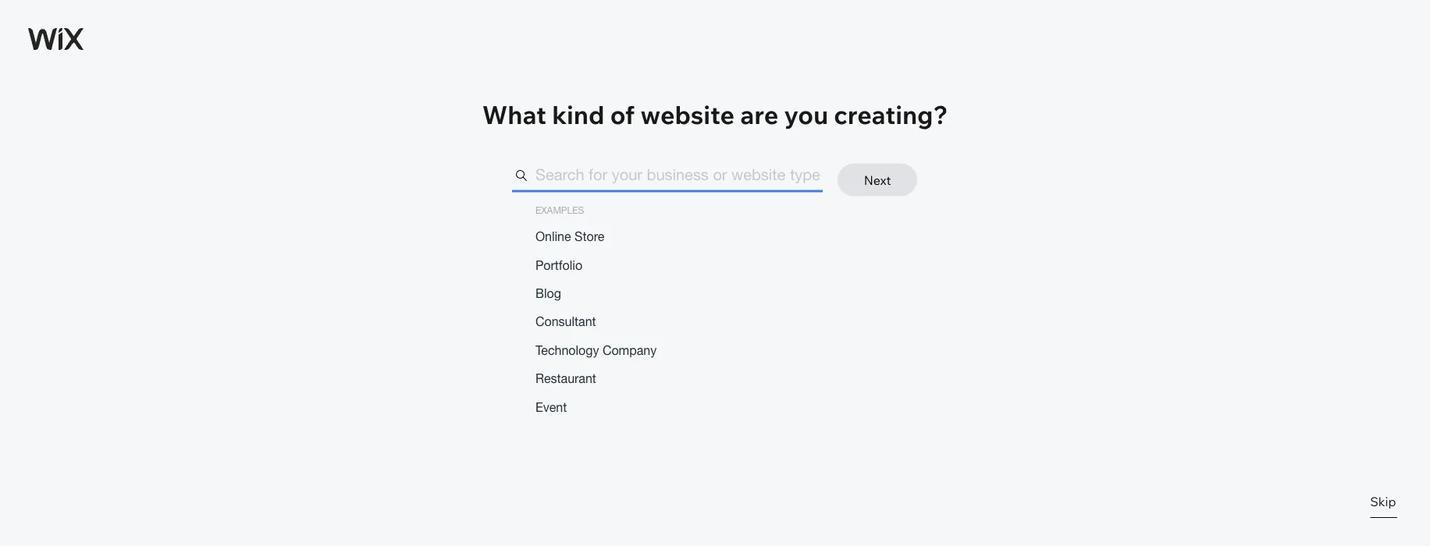 Task type: vqa. For each thing, say whether or not it's contained in the screenshot.
the bottommost Marketing Tools
no



Task type: locate. For each thing, give the bounding box(es) containing it.
website
[[641, 99, 735, 130]]

next
[[864, 172, 892, 188]]

creating?
[[834, 99, 949, 130]]

what kind of website are you creating?
[[482, 99, 949, 130]]

event
[[536, 400, 567, 415]]

online
[[536, 230, 571, 244]]

next button
[[838, 164, 918, 197]]

online store
[[536, 230, 605, 244]]

examples
[[536, 205, 585, 216]]

consultant
[[536, 315, 596, 329]]

wix image
[[28, 28, 84, 50], [28, 28, 84, 50]]

blog
[[536, 286, 561, 301]]

are
[[741, 99, 779, 130]]

restaurant
[[536, 372, 597, 386]]



Task type: describe. For each thing, give the bounding box(es) containing it.
skip
[[1371, 494, 1397, 510]]

skip button
[[1371, 486, 1398, 519]]

store
[[575, 230, 605, 244]]

technology
[[536, 343, 599, 358]]

what
[[482, 99, 547, 130]]

kind
[[552, 99, 605, 130]]

portfolio
[[536, 258, 583, 272]]

you
[[785, 99, 829, 130]]

Search for your business or website type text field
[[512, 159, 823, 193]]

of
[[611, 99, 635, 130]]

technology company
[[536, 343, 657, 358]]

company
[[603, 343, 657, 358]]



